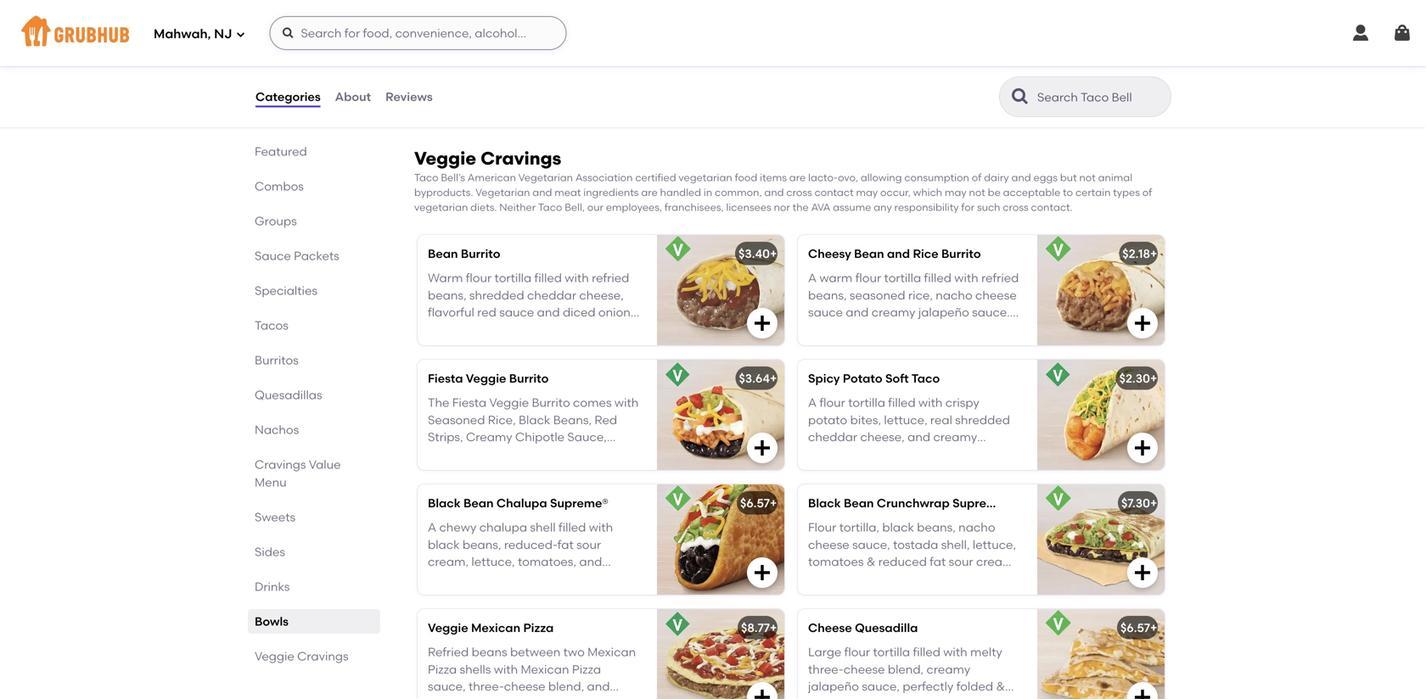 Task type: locate. For each thing, give the bounding box(es) containing it.
1 guacamole. from the left
[[550, 106, 619, 121]]

cheddar inside seasoned rice and black beans topped with avocado ranch sauce, reduced-fat sour cream, lettuce, tomatoes, real cheddar cheese and guacamole.
[[895, 89, 944, 103]]

responsibility
[[895, 201, 959, 213]]

2 horizontal spatial beans
[[953, 37, 989, 52]]

cheese
[[947, 89, 988, 103], [480, 106, 521, 121], [463, 572, 505, 587], [504, 680, 546, 694]]

0 horizontal spatial cross
[[787, 186, 812, 199]]

2 black from the left
[[808, 496, 841, 511]]

supreme®
[[550, 496, 609, 511], [953, 496, 1011, 511]]

sauce, inside seasoned rice and black beans topped with avocado ranch sauce, reduced-fat sour cream, lettuce, tomatoes, real cheddar cheese and guacamole.
[[971, 54, 1009, 69]]

two
[[564, 645, 585, 660]]

2 topped from the left
[[808, 54, 851, 69]]

burrito right "fiesta"
[[509, 372, 549, 386]]

beans inside seasoned rice and black beans topped with avocado ranch sauce, reduced-fat sour cream, lettuce, tomatoes, real cheddar cheese and guacamole.
[[953, 37, 989, 52]]

0 horizontal spatial reduced-
[[504, 538, 558, 552]]

bell's
[[441, 172, 465, 184]]

1 horizontal spatial ranch
[[935, 54, 969, 69]]

real inside "seasoned rice and black beans topped with grilled chicken, avocado ranch sauce, reduced-fat sour cream, lettuce, tomatoes, real cheddar cheese and guacamole."
[[607, 89, 629, 103]]

top.
[[504, 697, 526, 700]]

1 horizontal spatial supreme®
[[953, 496, 1011, 511]]

burrito right rice
[[942, 247, 981, 261]]

tomatoes,
[[545, 89, 604, 103], [808, 89, 867, 103], [518, 555, 577, 569]]

lacto-
[[808, 172, 838, 184]]

2 vertical spatial cheddar
[[808, 430, 858, 445]]

groups tab
[[255, 212, 374, 230]]

1 horizontal spatial $6.57
[[1121, 621, 1151, 636]]

bean burrito image
[[657, 235, 785, 346]]

veggie cravings tab
[[255, 648, 374, 666]]

0 horizontal spatial supreme®
[[550, 496, 609, 511]]

seasoned for seasoned rice and black beans topped with avocado ranch sauce, reduced-fat sour cream, lettuce, tomatoes, real cheddar cheese and guacamole.
[[808, 37, 866, 52]]

2 horizontal spatial real
[[931, 413, 953, 427]]

burritos tab
[[255, 352, 374, 369]]

+ for spicy potato soft taco
[[1151, 372, 1158, 386]]

menu up "sweets"
[[255, 475, 287, 490]]

bean down sauce.
[[844, 496, 874, 511]]

$6.57 for black bean chalupa supreme®
[[740, 496, 770, 511]]

1 horizontal spatial seasoned
[[808, 37, 866, 52]]

1 horizontal spatial three-
[[469, 680, 504, 694]]

0 vertical spatial filled
[[888, 396, 916, 410]]

$2.30 +
[[1120, 372, 1158, 386]]

bowls tab
[[255, 613, 374, 631]]

2 vertical spatial sauce,
[[428, 680, 466, 694]]

rice
[[488, 37, 510, 52], [868, 37, 890, 52]]

seasoned inside seasoned rice and black beans topped with avocado ranch sauce, reduced-fat sour cream, lettuce, tomatoes, real cheddar cheese and guacamole.
[[808, 37, 866, 52]]

veggie inside veggie cravings taco bell's american vegetarian association certified vegetarian food items are lacto-ovo, allowing consumption of dairy and eggs but not animal byproducts. vegetarian and meat ingredients are handled in common, and cross contact may occur, which may not be acceptable to certain types of vegetarian diets. neither taco bell, our employees, franchisees, licensees nor the ava assume any responsibility for such cross contact.
[[414, 148, 476, 169]]

fat inside seasoned rice and black beans topped with avocado ranch sauce, reduced-fat sour cream, lettuce, tomatoes, real cheddar cheese and guacamole.
[[862, 72, 878, 86]]

tomatoes, up ovo,
[[808, 89, 867, 103]]

1 vertical spatial $6.57 +
[[1121, 621, 1158, 636]]

main navigation navigation
[[0, 0, 1426, 66]]

groups
[[255, 214, 297, 228]]

0 horizontal spatial ranch
[[482, 72, 516, 86]]

1 horizontal spatial may
[[945, 186, 967, 199]]

cravings inside cravings value menu
[[255, 458, 306, 472]]

2 seasoned from the left
[[808, 37, 866, 52]]

beans
[[573, 37, 609, 52], [953, 37, 989, 52], [472, 645, 507, 660]]

0 vertical spatial sauce,
[[971, 54, 1009, 69]]

1 vertical spatial cravings
[[255, 458, 306, 472]]

guacamole. up ovo,
[[808, 106, 878, 121]]

vegetarian up meat in the left of the page
[[518, 172, 573, 184]]

black inside seasoned rice and black beans topped with avocado ranch sauce, reduced-fat sour cream, lettuce, tomatoes, real cheddar cheese and guacamole.
[[919, 37, 950, 52]]

1 seasoned from the left
[[428, 37, 485, 52]]

black for chicken,
[[538, 37, 570, 52]]

ranch inside "seasoned rice and black beans topped with grilled chicken, avocado ranch sauce, reduced-fat sour cream, lettuce, tomatoes, real cheddar cheese and guacamole."
[[482, 72, 516, 86]]

cravings down bowls tab
[[297, 650, 349, 664]]

quesadillas tab
[[255, 386, 374, 404]]

0 vertical spatial of
[[972, 172, 982, 184]]

beans for ranch
[[953, 37, 989, 52]]

1 horizontal spatial black
[[808, 496, 841, 511]]

topped inside seasoned rice and black beans topped with avocado ranch sauce, reduced-fat sour cream, lettuce, tomatoes, real cheddar cheese and guacamole.
[[808, 54, 851, 69]]

0 horizontal spatial topped
[[428, 54, 470, 69]]

1 horizontal spatial not
[[1080, 172, 1096, 184]]

1 horizontal spatial beans
[[573, 37, 609, 52]]

0 horizontal spatial not
[[969, 186, 986, 199]]

reviews
[[386, 89, 433, 104]]

0 vertical spatial vegetarian
[[679, 172, 733, 184]]

cream, inside 'a chewy chalupa shell filled with black beans, reduced-fat sour cream, lettuce, tomatoes, and three-cheese blend.'
[[428, 555, 469, 569]]

0 horizontal spatial may
[[856, 186, 878, 199]]

1 horizontal spatial a
[[808, 396, 817, 410]]

rice inside seasoned rice and black beans topped with avocado ranch sauce, reduced-fat sour cream, lettuce, tomatoes, real cheddar cheese and guacamole.
[[868, 37, 890, 52]]

0 horizontal spatial black
[[428, 538, 460, 552]]

bean for cheesy bean and rice burrito
[[854, 247, 884, 261]]

taco down meat in the left of the page
[[538, 201, 562, 213]]

real inside seasoned rice and black beans topped with avocado ranch sauce, reduced-fat sour cream, lettuce, tomatoes, real cheddar cheese and guacamole.
[[870, 89, 892, 103]]

guacamole. down chicken,
[[550, 106, 619, 121]]

1 black from the left
[[428, 496, 461, 511]]

black
[[538, 37, 570, 52], [919, 37, 950, 52], [428, 538, 460, 552]]

black down chipotle
[[808, 496, 841, 511]]

0 vertical spatial menu
[[467, 13, 499, 28]]

sour inside seasoned rice and black beans topped with avocado ranch sauce, reduced-fat sour cream, lettuce, tomatoes, real cheddar cheese and guacamole.
[[881, 72, 905, 86]]

Search Taco Bell search field
[[1036, 89, 1166, 105]]

pizza up the between
[[523, 621, 554, 636]]

1 topped from the left
[[428, 54, 470, 69]]

with inside a flour tortilla filled with crispy potato bites, lettuce, real shredded cheddar cheese, and creamy chipotle sauce.
[[919, 396, 943, 410]]

guacamole. inside "seasoned rice and black beans topped with grilled chicken, avocado ranch sauce, reduced-fat sour cream, lettuce, tomatoes, real cheddar cheese and guacamole."
[[550, 106, 619, 121]]

cream, inside "seasoned rice and black beans topped with grilled chicken, avocado ranch sauce, reduced-fat sour cream, lettuce, tomatoes, real cheddar cheese and guacamole."
[[455, 89, 496, 103]]

lettuce, inside 'a chewy chalupa shell filled with black beans, reduced-fat sour cream, lettuce, tomatoes, and three-cheese blend.'
[[472, 555, 515, 569]]

black for ranch
[[919, 37, 950, 52]]

cross up the the at top
[[787, 186, 812, 199]]

three- up on
[[469, 680, 504, 694]]

1 vertical spatial sour
[[428, 89, 453, 103]]

fiesta veggie burrito
[[428, 372, 549, 386]]

handled
[[660, 186, 701, 199]]

search icon image
[[1010, 87, 1031, 107]]

a inside 'a chewy chalupa shell filled with black beans, reduced-fat sour cream, lettuce, tomatoes, and three-cheese blend.'
[[428, 520, 437, 535]]

pizza down refried
[[428, 663, 457, 677]]

1 horizontal spatial are
[[789, 172, 806, 184]]

2 vertical spatial cream,
[[428, 555, 469, 569]]

svg image
[[1351, 23, 1371, 43], [1392, 23, 1413, 43], [281, 26, 295, 40], [236, 29, 246, 39], [752, 438, 773, 459], [1133, 438, 1153, 459], [752, 688, 773, 700], [1133, 688, 1153, 700]]

potato
[[843, 372, 883, 386]]

cravings inside veggie cravings taco bell's american vegetarian association certified vegetarian food items are lacto-ovo, allowing consumption of dairy and eggs but not animal byproducts. vegetarian and meat ingredients are handled in common, and cross contact may occur, which may not be acceptable to certain types of vegetarian diets. neither taco bell, our employees, franchisees, licensees nor the ava assume any responsibility for such cross contact.
[[481, 148, 561, 169]]

three-
[[428, 572, 463, 587], [469, 680, 504, 694]]

featured tab
[[255, 143, 374, 160]]

to
[[1063, 186, 1073, 199]]

burrito
[[461, 247, 500, 261], [942, 247, 981, 261], [509, 372, 549, 386]]

black inside "seasoned rice and black beans topped with grilled chicken, avocado ranch sauce, reduced-fat sour cream, lettuce, tomatoes, real cheddar cheese and guacamole."
[[538, 37, 570, 52]]

1 horizontal spatial topped
[[808, 54, 851, 69]]

cheese inside 'a chewy chalupa shell filled with black beans, reduced-fat sour cream, lettuce, tomatoes, and three-cheese blend.'
[[463, 572, 505, 587]]

0 vertical spatial cheddar
[[895, 89, 944, 103]]

avocado inside seasoned rice and black beans topped with avocado ranch sauce, reduced-fat sour cream, lettuce, tomatoes, real cheddar cheese and guacamole.
[[881, 54, 932, 69]]

avocado inside "seasoned rice and black beans topped with grilled chicken, avocado ranch sauce, reduced-fat sour cream, lettuce, tomatoes, real cheddar cheese and guacamole."
[[428, 72, 479, 86]]

supreme® up shell
[[550, 496, 609, 511]]

$6.57
[[740, 496, 770, 511], [1121, 621, 1151, 636]]

filled inside a flour tortilla filled with crispy potato bites, lettuce, real shredded cheddar cheese, and creamy chipotle sauce.
[[888, 396, 916, 410]]

reduced-
[[560, 72, 613, 86], [808, 72, 862, 86], [504, 538, 558, 552]]

menu inside cravings value menu
[[255, 475, 287, 490]]

0 horizontal spatial $6.57 +
[[740, 496, 777, 511]]

with inside refried beans between two mexican pizza shells with mexican pizza sauce, three-cheese blend, and tomatoes on top.
[[494, 663, 518, 677]]

assume
[[833, 201, 872, 213]]

1 vertical spatial of
[[1143, 186, 1152, 199]]

0 vertical spatial three-
[[428, 572, 463, 587]]

are right items
[[789, 172, 806, 184]]

chalupa
[[497, 496, 547, 511]]

1 horizontal spatial reduced-
[[560, 72, 613, 86]]

0 horizontal spatial are
[[641, 186, 658, 199]]

real up "creamy"
[[931, 413, 953, 427]]

sauce packets
[[255, 249, 339, 263]]

black up chewy
[[428, 496, 461, 511]]

$7.30
[[1122, 496, 1151, 511]]

may down allowing
[[856, 186, 878, 199]]

beans for chicken,
[[573, 37, 609, 52]]

0 horizontal spatial seasoned
[[428, 37, 485, 52]]

bean
[[428, 247, 458, 261], [854, 247, 884, 261], [464, 496, 494, 511], [844, 496, 874, 511]]

1 horizontal spatial burrito
[[509, 372, 549, 386]]

cheese down grilled
[[480, 106, 521, 121]]

1 vertical spatial menu
[[255, 475, 287, 490]]

lettuce,
[[952, 72, 995, 86], [499, 89, 542, 103], [884, 413, 928, 427], [472, 555, 515, 569]]

a left chewy
[[428, 520, 437, 535]]

cravings inside tab
[[297, 650, 349, 664]]

contact.
[[1031, 201, 1073, 213]]

combos tab
[[255, 177, 374, 195]]

$2.30
[[1120, 372, 1151, 386]]

1 vertical spatial vegetarian
[[414, 201, 468, 213]]

0 horizontal spatial black
[[428, 496, 461, 511]]

svg image for and
[[1133, 313, 1153, 334]]

bean burrito
[[428, 247, 500, 261]]

sauce,
[[971, 54, 1009, 69], [519, 72, 557, 86], [428, 680, 466, 694]]

veggie right "fiesta"
[[466, 372, 506, 386]]

0 horizontal spatial menu
[[255, 475, 287, 490]]

0 vertical spatial avocado
[[881, 54, 932, 69]]

veggie down bowls on the left of the page
[[255, 650, 294, 664]]

taco right soft
[[912, 372, 940, 386]]

meat
[[555, 186, 581, 199]]

three- down beans,
[[428, 572, 463, 587]]

rice inside "seasoned rice and black beans topped with grilled chicken, avocado ranch sauce, reduced-fat sour cream, lettuce, tomatoes, real cheddar cheese and guacamole."
[[488, 37, 510, 52]]

filled right shell
[[559, 520, 586, 535]]

tomatoes, up blend.
[[518, 555, 577, 569]]

supreme® for black bean crunchwrap supreme®
[[953, 496, 1011, 511]]

rice for grilled
[[488, 37, 510, 52]]

cheddar inside "seasoned rice and black beans topped with grilled chicken, avocado ranch sauce, reduced-fat sour cream, lettuce, tomatoes, real cheddar cheese and guacamole."
[[428, 106, 477, 121]]

grilled
[[500, 54, 536, 69]]

between
[[510, 645, 561, 660]]

2 supreme® from the left
[[953, 496, 1011, 511]]

supreme® right crunchwrap at the bottom of the page
[[953, 496, 1011, 511]]

1 horizontal spatial sauce,
[[519, 72, 557, 86]]

sweets tab
[[255, 509, 374, 526]]

fat inside 'a chewy chalupa shell filled with black beans, reduced-fat sour cream, lettuce, tomatoes, and three-cheese blend.'
[[558, 538, 574, 552]]

veggie up refried
[[428, 621, 468, 636]]

cravings up american
[[481, 148, 561, 169]]

cheese up top.
[[504, 680, 546, 694]]

mexican up the shells
[[471, 621, 521, 636]]

are down certified
[[641, 186, 658, 199]]

+ for fiesta veggie burrito
[[770, 372, 777, 386]]

1 horizontal spatial vegetarian
[[679, 172, 733, 184]]

1 horizontal spatial menu
[[467, 13, 499, 28]]

the
[[793, 201, 809, 213]]

which
[[913, 186, 943, 199]]

taco up byproducts.
[[414, 172, 439, 184]]

svg image
[[1133, 80, 1153, 100], [752, 313, 773, 334], [1133, 313, 1153, 334], [752, 563, 773, 584], [1133, 563, 1153, 584]]

2 may from the left
[[945, 186, 967, 199]]

1 vertical spatial three-
[[469, 680, 504, 694]]

2 horizontal spatial black
[[919, 37, 950, 52]]

burrito down diets.
[[461, 247, 500, 261]]

cross
[[787, 186, 812, 199], [1003, 201, 1029, 213]]

cravings value menu tab
[[255, 456, 374, 492]]

nj
[[214, 26, 232, 42]]

bean right cheesy
[[854, 247, 884, 261]]

1 horizontal spatial avocado
[[881, 54, 932, 69]]

veggie
[[414, 148, 476, 169], [466, 372, 506, 386], [428, 621, 468, 636], [255, 650, 294, 664]]

0 vertical spatial cross
[[787, 186, 812, 199]]

shredded
[[955, 413, 1010, 427]]

value
[[309, 458, 341, 472]]

eggs
[[1034, 172, 1058, 184]]

1 horizontal spatial sour
[[577, 538, 601, 552]]

1 horizontal spatial rice
[[868, 37, 890, 52]]

three- inside refried beans between two mexican pizza shells with mexican pizza sauce, three-cheese blend, and tomatoes on top.
[[469, 680, 504, 694]]

of left the dairy
[[972, 172, 982, 184]]

are
[[789, 172, 806, 184], [641, 186, 658, 199]]

on
[[486, 697, 501, 700]]

featured
[[255, 144, 307, 159]]

2 guacamole. from the left
[[808, 106, 878, 121]]

1 horizontal spatial fat
[[613, 72, 629, 86]]

a inside a flour tortilla filled with crispy potato bites, lettuce, real shredded cheddar cheese, and creamy chipotle sauce.
[[808, 396, 817, 410]]

1 horizontal spatial guacamole.
[[808, 106, 878, 121]]

allowing
[[861, 172, 902, 184]]

topped inside "seasoned rice and black beans topped with grilled chicken, avocado ranch sauce, reduced-fat sour cream, lettuce, tomatoes, real cheddar cheese and guacamole."
[[428, 54, 470, 69]]

1 horizontal spatial black
[[538, 37, 570, 52]]

veggie inside the veggie cravings tab
[[255, 650, 294, 664]]

Search for food, convenience, alcohol... search field
[[270, 16, 567, 50]]

veggie up bell's
[[414, 148, 476, 169]]

may up 'for'
[[945, 186, 967, 199]]

of
[[972, 172, 982, 184], [1143, 186, 1152, 199]]

pizza down two
[[572, 663, 601, 677]]

2 horizontal spatial sauce,
[[971, 54, 1009, 69]]

veggie cravings
[[255, 650, 349, 664]]

of right types
[[1143, 186, 1152, 199]]

beans inside "seasoned rice and black beans topped with grilled chicken, avocado ranch sauce, reduced-fat sour cream, lettuce, tomatoes, real cheddar cheese and guacamole."
[[573, 37, 609, 52]]

1 rice from the left
[[488, 37, 510, 52]]

1 horizontal spatial $6.57 +
[[1121, 621, 1158, 636]]

0 horizontal spatial sauce,
[[428, 680, 466, 694]]

cheese down beans,
[[463, 572, 505, 587]]

not up certain
[[1080, 172, 1096, 184]]

sour
[[881, 72, 905, 86], [428, 89, 453, 103], [577, 538, 601, 552]]

cheddar up chipotle
[[808, 430, 858, 445]]

vegetarian down byproducts.
[[414, 201, 468, 213]]

veggie for veggie cravings taco bell's american vegetarian association certified vegetarian food items are lacto-ovo, allowing consumption of dairy and eggs but not animal byproducts. vegetarian and meat ingredients are handled in common, and cross contact may occur, which may not be acceptable to certain types of vegetarian diets. neither taco bell, our employees, franchisees, licensees nor the ava assume any responsibility for such cross contact.
[[414, 148, 476, 169]]

1 vertical spatial are
[[641, 186, 658, 199]]

0 horizontal spatial three-
[[428, 572, 463, 587]]

rice for avocado
[[868, 37, 890, 52]]

cheese
[[808, 621, 852, 636]]

real inside a flour tortilla filled with crispy potato bites, lettuce, real shredded cheddar cheese, and creamy chipotle sauce.
[[931, 413, 953, 427]]

cheddar up consumption at the top right of page
[[895, 89, 944, 103]]

categories button
[[255, 66, 322, 127]]

with
[[473, 54, 497, 69], [854, 54, 878, 69], [919, 396, 943, 410], [589, 520, 613, 535], [494, 663, 518, 677]]

vegetarian up "in"
[[679, 172, 733, 184]]

+
[[770, 247, 777, 261], [1151, 247, 1158, 261], [770, 372, 777, 386], [1151, 372, 1158, 386], [770, 496, 777, 511], [1151, 496, 1158, 511], [770, 621, 777, 636], [1151, 621, 1158, 636]]

vegetarian down american
[[476, 186, 530, 199]]

employees,
[[606, 201, 662, 213]]

not left be
[[969, 186, 986, 199]]

1 horizontal spatial real
[[870, 89, 892, 103]]

fiesta
[[428, 372, 463, 386]]

0 horizontal spatial rice
[[488, 37, 510, 52]]

1 vertical spatial a
[[428, 520, 437, 535]]

2 horizontal spatial sour
[[881, 72, 905, 86]]

2 rice from the left
[[868, 37, 890, 52]]

cheddar
[[895, 89, 944, 103], [428, 106, 477, 121], [808, 430, 858, 445]]

ranch
[[935, 54, 969, 69], [482, 72, 516, 86]]

0 horizontal spatial sour
[[428, 89, 453, 103]]

lettuce, inside a flour tortilla filled with crispy potato bites, lettuce, real shredded cheddar cheese, and creamy chipotle sauce.
[[884, 413, 928, 427]]

filled down soft
[[888, 396, 916, 410]]

certain
[[1076, 186, 1111, 199]]

cheese left "search icon"
[[947, 89, 988, 103]]

0 horizontal spatial taco
[[414, 172, 439, 184]]

2 horizontal spatial cheddar
[[895, 89, 944, 103]]

consumption
[[905, 172, 970, 184]]

mexican right two
[[588, 645, 636, 660]]

real up association on the top of page
[[607, 89, 629, 103]]

1 vertical spatial cream,
[[455, 89, 496, 103]]

a left flour on the bottom of page
[[808, 396, 817, 410]]

power menu bowl image
[[657, 2, 785, 112]]

cheddar down reviews
[[428, 106, 477, 121]]

sides tab
[[255, 543, 374, 561]]

0 vertical spatial taco
[[414, 172, 439, 184]]

2 horizontal spatial reduced-
[[808, 72, 862, 86]]

0 horizontal spatial cheddar
[[428, 106, 477, 121]]

burritos
[[255, 353, 299, 368]]

1 vertical spatial ranch
[[482, 72, 516, 86]]

0 horizontal spatial beans
[[472, 645, 507, 660]]

1 vertical spatial cheddar
[[428, 106, 477, 121]]

about
[[335, 89, 371, 104]]

0 vertical spatial cream,
[[908, 72, 949, 86]]

cravings down nachos
[[255, 458, 306, 472]]

menu left bowl
[[467, 13, 499, 28]]

seasoned inside "seasoned rice and black beans topped with grilled chicken, avocado ranch sauce, reduced-fat sour cream, lettuce, tomatoes, real cheddar cheese and guacamole."
[[428, 37, 485, 52]]

0 horizontal spatial avocado
[[428, 72, 479, 86]]

0 vertical spatial $6.57
[[740, 496, 770, 511]]

and inside a flour tortilla filled with crispy potato bites, lettuce, real shredded cheddar cheese, and creamy chipotle sauce.
[[908, 430, 931, 445]]

real up allowing
[[870, 89, 892, 103]]

seasoned rice and black beans topped with avocado ranch sauce, reduced-fat sour cream, lettuce, tomatoes, real cheddar cheese and guacamole.
[[808, 37, 1014, 121]]

bean up chewy
[[464, 496, 494, 511]]

1 vertical spatial avocado
[[428, 72, 479, 86]]

1 vertical spatial $6.57
[[1121, 621, 1151, 636]]

filled
[[888, 396, 916, 410], [559, 520, 586, 535]]

sweets
[[255, 510, 296, 525]]

american
[[468, 172, 516, 184]]

guacamole.
[[550, 106, 619, 121], [808, 106, 878, 121]]

0 horizontal spatial guacamole.
[[550, 106, 619, 121]]

bites,
[[850, 413, 881, 427]]

tomatoes, down chicken,
[[545, 89, 604, 103]]

bean for black bean crunchwrap supreme®
[[844, 496, 874, 511]]

0 horizontal spatial a
[[428, 520, 437, 535]]

1 vertical spatial taco
[[538, 201, 562, 213]]

drinks tab
[[255, 578, 374, 596]]

packets
[[294, 249, 339, 263]]

1 vertical spatial not
[[969, 186, 986, 199]]

avocado
[[881, 54, 932, 69], [428, 72, 479, 86]]

1 vertical spatial filled
[[559, 520, 586, 535]]

cross down the acceptable on the top right
[[1003, 201, 1029, 213]]

black
[[428, 496, 461, 511], [808, 496, 841, 511]]

0 vertical spatial a
[[808, 396, 817, 410]]

1 supreme® from the left
[[550, 496, 609, 511]]

2 vertical spatial cravings
[[297, 650, 349, 664]]

mexican down the between
[[521, 663, 569, 677]]

sauce, inside "seasoned rice and black beans topped with grilled chicken, avocado ranch sauce, reduced-fat sour cream, lettuce, tomatoes, real cheddar cheese and guacamole."
[[519, 72, 557, 86]]

2 horizontal spatial pizza
[[572, 663, 601, 677]]



Task type: describe. For each thing, give the bounding box(es) containing it.
black bean chalupa supreme®
[[428, 496, 609, 511]]

cheese inside refried beans between two mexican pizza shells with mexican pizza sauce, three-cheese blend, and tomatoes on top.
[[504, 680, 546, 694]]

rice
[[913, 247, 939, 261]]

diets.
[[471, 201, 497, 213]]

animal
[[1098, 172, 1133, 184]]

0 vertical spatial not
[[1080, 172, 1096, 184]]

cheese inside "seasoned rice and black beans topped with grilled chicken, avocado ranch sauce, reduced-fat sour cream, lettuce, tomatoes, real cheddar cheese and guacamole."
[[480, 106, 521, 121]]

ingredients
[[584, 186, 639, 199]]

bell,
[[565, 201, 585, 213]]

flour
[[820, 396, 846, 410]]

black bean crunchwrap supreme®
[[808, 496, 1011, 511]]

veggie for veggie cravings
[[255, 650, 294, 664]]

bean for black bean chalupa supreme®
[[464, 496, 494, 511]]

$3.64
[[739, 372, 770, 386]]

any
[[874, 201, 892, 213]]

sour inside 'a chewy chalupa shell filled with black beans, reduced-fat sour cream, lettuce, tomatoes, and three-cheese blend.'
[[577, 538, 601, 552]]

but
[[1060, 172, 1077, 184]]

$3.40
[[739, 247, 770, 261]]

tomatoes, inside seasoned rice and black beans topped with avocado ranch sauce, reduced-fat sour cream, lettuce, tomatoes, real cheddar cheese and guacamole.
[[808, 89, 867, 103]]

ranch inside seasoned rice and black beans topped with avocado ranch sauce, reduced-fat sour cream, lettuce, tomatoes, real cheddar cheese and guacamole.
[[935, 54, 969, 69]]

shells
[[460, 663, 491, 677]]

association
[[576, 172, 633, 184]]

2 horizontal spatial burrito
[[942, 247, 981, 261]]

seasoned rice and black beans topped with grilled chicken, avocado ranch sauce, reduced-fat sour cream, lettuce, tomatoes, real cheddar cheese and guacamole.
[[428, 37, 629, 121]]

+ for cheesy bean and rice burrito
[[1151, 247, 1158, 261]]

2 vertical spatial mexican
[[521, 663, 569, 677]]

spicy
[[808, 372, 840, 386]]

cheese quesadilla
[[808, 621, 918, 636]]

types
[[1113, 186, 1140, 199]]

refried beans between two mexican pizza shells with mexican pizza sauce, three-cheese blend, and tomatoes on top.
[[428, 645, 636, 700]]

0 vertical spatial are
[[789, 172, 806, 184]]

byproducts.
[[414, 186, 473, 199]]

bean down byproducts.
[[428, 247, 458, 261]]

nachos
[[255, 423, 299, 437]]

$2.18 +
[[1123, 247, 1158, 261]]

sauce packets tab
[[255, 247, 374, 265]]

seasoned rice and black beans topped with avocado ranch sauce, reduced-fat sour cream, lettuce, tomatoes, real cheddar cheese and guacamole. button
[[798, 2, 1165, 121]]

lettuce, inside seasoned rice and black beans topped with avocado ranch sauce, reduced-fat sour cream, lettuce, tomatoes, real cheddar cheese and guacamole.
[[952, 72, 995, 86]]

blend.
[[508, 572, 543, 587]]

shell
[[530, 520, 556, 535]]

with inside 'a chewy chalupa shell filled with black beans, reduced-fat sour cream, lettuce, tomatoes, and three-cheese blend.'
[[589, 520, 613, 535]]

occur,
[[881, 186, 911, 199]]

creamy
[[934, 430, 977, 445]]

veggie mexican pizza
[[428, 621, 554, 636]]

cheddar inside a flour tortilla filled with crispy potato bites, lettuce, real shredded cheddar cheese, and creamy chipotle sauce.
[[808, 430, 858, 445]]

bowl
[[502, 13, 530, 28]]

with inside seasoned rice and black beans topped with avocado ranch sauce, reduced-fat sour cream, lettuce, tomatoes, real cheddar cheese and guacamole.
[[854, 54, 878, 69]]

reduced- inside "seasoned rice and black beans topped with grilled chicken, avocado ranch sauce, reduced-fat sour cream, lettuce, tomatoes, real cheddar cheese and guacamole."
[[560, 72, 613, 86]]

+ for bean burrito
[[770, 247, 777, 261]]

veggie for veggie mexican pizza
[[428, 621, 468, 636]]

0 horizontal spatial burrito
[[461, 247, 500, 261]]

sauce, inside refried beans between two mexican pizza shells with mexican pizza sauce, three-cheese blend, and tomatoes on top.
[[428, 680, 466, 694]]

+ for black bean chalupa supreme®
[[770, 496, 777, 511]]

chicken,
[[539, 54, 586, 69]]

1 may from the left
[[856, 186, 878, 199]]

spicy potato soft taco
[[808, 372, 940, 386]]

food
[[735, 172, 758, 184]]

1 horizontal spatial of
[[1143, 186, 1152, 199]]

$3.40 +
[[739, 247, 777, 261]]

quesadillas
[[255, 388, 322, 402]]

bowls
[[255, 615, 289, 629]]

blend,
[[548, 680, 584, 694]]

and inside refried beans between two mexican pizza shells with mexican pizza sauce, three-cheese blend, and tomatoes on top.
[[587, 680, 610, 694]]

+ for black bean crunchwrap supreme®
[[1151, 496, 1158, 511]]

$6.57 + for black bean chalupa supreme®
[[740, 496, 777, 511]]

black bean chalupa supreme® image
[[657, 485, 785, 595]]

be
[[988, 186, 1001, 199]]

nachos tab
[[255, 421, 374, 439]]

svg image for chalupa
[[752, 563, 773, 584]]

a for a flour tortilla filled with crispy potato bites, lettuce, real shredded cheddar cheese, and creamy chipotle sauce.
[[808, 396, 817, 410]]

tacos tab
[[255, 317, 374, 335]]

drinks
[[255, 580, 290, 594]]

mahwah,
[[154, 26, 211, 42]]

sauce
[[255, 249, 291, 263]]

our
[[587, 201, 604, 213]]

cheesy bean and rice burrito image
[[1038, 235, 1165, 346]]

$6.57 + for cheese quesadilla
[[1121, 621, 1158, 636]]

categories
[[256, 89, 321, 104]]

a flour tortilla filled with crispy potato bites, lettuce, real shredded cheddar cheese, and creamy chipotle sauce.
[[808, 396, 1010, 462]]

ava
[[811, 201, 831, 213]]

sides
[[255, 545, 285, 560]]

filled inside 'a chewy chalupa shell filled with black beans, reduced-fat sour cream, lettuce, tomatoes, and three-cheese blend.'
[[559, 520, 586, 535]]

0 horizontal spatial vegetarian
[[414, 201, 468, 213]]

chipotle
[[808, 447, 855, 462]]

reduced- inside 'a chewy chalupa shell filled with black beans, reduced-fat sour cream, lettuce, tomatoes, and three-cheese blend.'
[[504, 538, 558, 552]]

licensees
[[726, 201, 772, 213]]

fat inside "seasoned rice and black beans topped with grilled chicken, avocado ranch sauce, reduced-fat sour cream, lettuce, tomatoes, real cheddar cheese and guacamole."
[[613, 72, 629, 86]]

combos
[[255, 179, 304, 194]]

a for a chewy chalupa shell filled with black beans, reduced-fat sour cream, lettuce, tomatoes, and three-cheese blend.
[[428, 520, 437, 535]]

tacos
[[255, 318, 289, 333]]

with inside "seasoned rice and black beans topped with grilled chicken, avocado ranch sauce, reduced-fat sour cream, lettuce, tomatoes, real cheddar cheese and guacamole."
[[473, 54, 497, 69]]

power menu bowl - veggie image
[[1038, 2, 1165, 112]]

0 vertical spatial mexican
[[471, 621, 521, 636]]

black for black bean chalupa supreme®
[[428, 496, 461, 511]]

black bean crunchwrap supreme® image
[[1038, 485, 1165, 595]]

dairy
[[984, 172, 1009, 184]]

$2.18
[[1123, 247, 1151, 261]]

cravings for veggie cravings
[[297, 650, 349, 664]]

sour inside "seasoned rice and black beans topped with grilled chicken, avocado ranch sauce, reduced-fat sour cream, lettuce, tomatoes, real cheddar cheese and guacamole."
[[428, 89, 453, 103]]

spicy potato soft taco image
[[1038, 360, 1165, 471]]

about button
[[334, 66, 372, 127]]

$3.64 +
[[739, 372, 777, 386]]

1 vertical spatial mexican
[[588, 645, 636, 660]]

potato
[[808, 413, 848, 427]]

sauce.
[[858, 447, 896, 462]]

cream, inside seasoned rice and black beans topped with avocado ranch sauce, reduced-fat sour cream, lettuce, tomatoes, real cheddar cheese and guacamole.
[[908, 72, 949, 86]]

three- inside 'a chewy chalupa shell filled with black beans, reduced-fat sour cream, lettuce, tomatoes, and three-cheese blend.'
[[428, 572, 463, 587]]

cheesy bean and rice burrito
[[808, 247, 981, 261]]

specialties
[[255, 284, 318, 298]]

specialties tab
[[255, 282, 374, 300]]

svg image for crunchwrap
[[1133, 563, 1153, 584]]

lettuce, inside "seasoned rice and black beans topped with grilled chicken, avocado ranch sauce, reduced-fat sour cream, lettuce, tomatoes, real cheddar cheese and guacamole."
[[499, 89, 542, 103]]

topped for ranch
[[428, 54, 470, 69]]

$8.77
[[741, 621, 770, 636]]

such
[[977, 201, 1001, 213]]

refried
[[428, 645, 469, 660]]

black inside 'a chewy chalupa shell filled with black beans, reduced-fat sour cream, lettuce, tomatoes, and three-cheese blend.'
[[428, 538, 460, 552]]

+ for cheese quesadilla
[[1151, 621, 1158, 636]]

0 vertical spatial vegetarian
[[518, 172, 573, 184]]

1 horizontal spatial pizza
[[523, 621, 554, 636]]

$6.57 for cheese quesadilla
[[1121, 621, 1151, 636]]

veggie cravings taco bell's american vegetarian association certified vegetarian food items are lacto-ovo, allowing consumption of dairy and eggs but not animal byproducts. vegetarian and meat ingredients are handled in common, and cross contact may occur, which may not be acceptable to certain types of vegetarian diets. neither taco bell, our employees, franchisees, licensees nor the ava assume any responsibility for such cross contact.
[[414, 148, 1152, 213]]

1 vertical spatial vegetarian
[[476, 186, 530, 199]]

veggie mexican pizza image
[[657, 610, 785, 700]]

franchisees,
[[665, 201, 724, 213]]

cheese,
[[861, 430, 905, 445]]

guacamole. inside seasoned rice and black beans topped with avocado ranch sauce, reduced-fat sour cream, lettuce, tomatoes, real cheddar cheese and guacamole.
[[808, 106, 878, 121]]

topped for reduced-
[[808, 54, 851, 69]]

tomatoes, inside 'a chewy chalupa shell filled with black beans, reduced-fat sour cream, lettuce, tomatoes, and three-cheese blend.'
[[518, 555, 577, 569]]

fiesta veggie burrito image
[[657, 360, 785, 471]]

1 horizontal spatial cross
[[1003, 201, 1029, 213]]

soft
[[886, 372, 909, 386]]

black for black bean crunchwrap supreme®
[[808, 496, 841, 511]]

a chewy chalupa shell filled with black beans, reduced-fat sour cream, lettuce, tomatoes, and three-cheese blend.
[[428, 520, 613, 587]]

crispy
[[946, 396, 980, 410]]

beans,
[[463, 538, 501, 552]]

$7.30 +
[[1122, 496, 1158, 511]]

supreme® for black bean chalupa supreme®
[[550, 496, 609, 511]]

$8.77 +
[[741, 621, 777, 636]]

cheese quesadilla image
[[1038, 610, 1165, 700]]

in
[[704, 186, 713, 199]]

1 horizontal spatial taco
[[538, 201, 562, 213]]

neither
[[499, 201, 536, 213]]

reviews button
[[385, 66, 434, 127]]

beans inside refried beans between two mexican pizza shells with mexican pizza sauce, three-cheese blend, and tomatoes on top.
[[472, 645, 507, 660]]

and inside 'a chewy chalupa shell filled with black beans, reduced-fat sour cream, lettuce, tomatoes, and three-cheese blend.'
[[579, 555, 602, 569]]

2 horizontal spatial taco
[[912, 372, 940, 386]]

reduced- inside seasoned rice and black beans topped with avocado ranch sauce, reduced-fat sour cream, lettuce, tomatoes, real cheddar cheese and guacamole.
[[808, 72, 862, 86]]

nor
[[774, 201, 790, 213]]

cheese inside seasoned rice and black beans topped with avocado ranch sauce, reduced-fat sour cream, lettuce, tomatoes, real cheddar cheese and guacamole.
[[947, 89, 988, 103]]

tomatoes, inside "seasoned rice and black beans topped with grilled chicken, avocado ranch sauce, reduced-fat sour cream, lettuce, tomatoes, real cheddar cheese and guacamole."
[[545, 89, 604, 103]]

+ for veggie mexican pizza
[[770, 621, 777, 636]]

cravings for veggie cravings taco bell's american vegetarian association certified vegetarian food items are lacto-ovo, allowing consumption of dairy and eggs but not animal byproducts. vegetarian and meat ingredients are handled in common, and cross contact may occur, which may not be acceptable to certain types of vegetarian diets. neither taco bell, our employees, franchisees, licensees nor the ava assume any responsibility for such cross contact.
[[481, 148, 561, 169]]

seasoned for seasoned rice and black beans topped with grilled chicken, avocado ranch sauce, reduced-fat sour cream, lettuce, tomatoes, real cheddar cheese and guacamole.
[[428, 37, 485, 52]]

cravings value menu
[[255, 458, 341, 490]]

0 horizontal spatial pizza
[[428, 663, 457, 677]]



Task type: vqa. For each thing, say whether or not it's contained in the screenshot.
ingredients
yes



